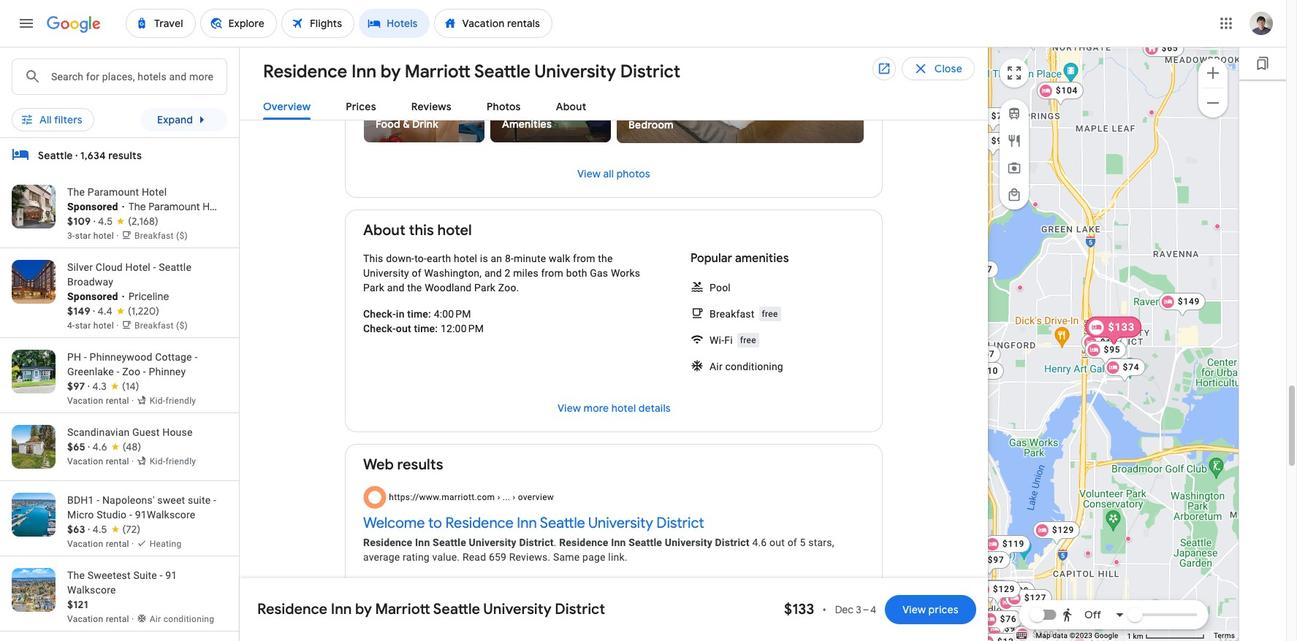 Task type: vqa. For each thing, say whether or not it's contained in the screenshot.


Task type: describe. For each thing, give the bounding box(es) containing it.
0 horizontal spatial $129 link
[[974, 581, 1021, 606]]

price
[[512, 64, 536, 77]]

off button
[[1058, 598, 1130, 633]]

seattle · 1,634 results heading
[[38, 147, 142, 164]]

$92
[[992, 136, 1008, 146]]

drink
[[412, 118, 439, 131]]

$95
[[1104, 345, 1121, 355]]

exterior
[[376, 4, 415, 17]]

vacation rental · for 4.3
[[67, 396, 136, 406]]

residence inn seattle university district . residence inn seattle university district
[[363, 537, 750, 549]]

prices
[[929, 604, 959, 617]]

0 vertical spatial $119
[[1003, 539, 1025, 550]]

$72
[[989, 584, 1005, 594]]

$133 link
[[1086, 317, 1142, 347]]

$127
[[1025, 594, 1047, 604]]

photos
[[617, 167, 650, 181]]

dec
[[835, 604, 854, 617]]

napoleons'
[[102, 495, 155, 507]]

1 vertical spatial from
[[541, 268, 564, 279]]

broadway
[[67, 276, 113, 288]]

university inside heading
[[534, 61, 616, 83]]

under $50 button
[[100, 58, 184, 82]]

Check-out text field
[[470, 12, 558, 46]]

4- for 4- or 5-star
[[416, 64, 427, 77]]

breakfast free
[[710, 308, 778, 320]]

2 vertical spatial $97 link
[[986, 621, 1027, 642]]

terms
[[1214, 632, 1235, 640]]

1 vertical spatial paramount
[[149, 200, 200, 213]]

or
[[430, 64, 440, 77]]

all inside filters form
[[39, 64, 52, 77]]

0 vertical spatial conditioning
[[725, 361, 784, 373]]

data
[[1053, 632, 1068, 640]]

1 vertical spatial $97 link
[[969, 552, 1010, 577]]

$128 link
[[1082, 334, 1129, 359]]

$109 inside the paramount hotel sponsored · the paramount hotel $109 ·
[[67, 215, 91, 228]]

reviews.
[[509, 552, 551, 564]]

sweet
[[157, 495, 185, 507]]

breakfast ($) for (2,168)
[[134, 231, 188, 241]]

filters form
[[12, 1, 765, 102]]

0 horizontal spatial conditioning
[[164, 615, 214, 625]]

seattle up value.
[[433, 537, 466, 549]]

zoo.
[[498, 282, 519, 294]]

$130
[[1013, 626, 1035, 637]]

$72 link
[[970, 580, 1011, 605]]

4.6 out of 5 stars from 48 reviews image
[[93, 440, 141, 455]]

view for view more hotel details
[[557, 402, 581, 415]]

$117
[[1038, 609, 1060, 619]]

4+ rating
[[333, 64, 376, 77]]

stars,
[[809, 537, 834, 549]]

1 vertical spatial residence inn by marriott seattle university district
[[257, 601, 605, 619]]

seattle down value.
[[433, 601, 480, 619]]

view larger map image
[[1006, 64, 1023, 82]]

5-
[[442, 64, 453, 77]]

$78
[[992, 111, 1008, 121]]

Search for places, hotels and more text field
[[50, 59, 227, 94]]

3 – 4
[[856, 604, 877, 617]]

seattle gaslight inn image
[[1122, 622, 1128, 628]]

0 horizontal spatial the
[[407, 282, 422, 294]]

average
[[363, 552, 400, 564]]

residence inn by marriott seattle university district inside heading
[[263, 61, 681, 83]]

$87 link
[[1098, 320, 1140, 345]]

659
[[489, 552, 507, 564]]

1 vertical spatial $119
[[968, 622, 990, 632]]

kid- for (14)
[[150, 396, 166, 406]]

$120 link
[[998, 594, 1045, 619]]

8-
[[505, 253, 514, 265]]

free inside wi-fi free
[[740, 336, 756, 346]]

4- for 4-star hotel ·
[[67, 321, 75, 331]]

expand button
[[140, 102, 228, 137]]

down-
[[386, 253, 415, 265]]

$76
[[1000, 615, 1017, 625]]

$74 link
[[1104, 359, 1146, 384]]

$110
[[976, 366, 999, 376]]

$95 link
[[1085, 341, 1127, 366]]

$76 link
[[981, 611, 1023, 636]]

offers
[[592, 64, 624, 77]]

close
[[935, 62, 963, 75]]

dec 3 – 4
[[835, 604, 877, 617]]

kid-friendly for (48)
[[150, 457, 196, 467]]

clear image
[[248, 21, 265, 39]]

0 vertical spatial the
[[598, 253, 613, 265]]

page
[[583, 552, 606, 564]]

silver cloud hotel - seattle broadway sponsored · priceline $149 ·
[[67, 262, 192, 318]]

$104
[[1056, 86, 1078, 96]]

vacation for $97
[[67, 396, 103, 406]]

cottage
[[155, 352, 192, 363]]

the for the
[[67, 186, 85, 198]]

1 horizontal spatial from
[[573, 253, 595, 265]]

off
[[1085, 609, 1102, 622]]

all filters inside filters form
[[39, 64, 82, 77]]

sweetest
[[88, 570, 131, 582]]

view all photos button
[[560, 162, 668, 186]]

2 all filters button from the top
[[12, 102, 94, 137]]

to
[[428, 515, 442, 533]]

bedroom button
[[617, 0, 864, 147]]

gas
[[590, 268, 608, 279]]

shafer baillie mansion bed & breakfast image
[[1114, 560, 1120, 566]]

walk
[[549, 253, 570, 265]]

$50
[[157, 64, 176, 77]]

$109 link
[[1014, 626, 1061, 642]]

1 check- from the top
[[363, 308, 396, 320]]

seattle down welcome to residence inn seattle university district link
[[629, 537, 662, 549]]

seattle inside heading
[[474, 61, 531, 83]]

inn inside heading
[[351, 61, 377, 83]]

› ...
[[498, 493, 510, 503]]

open in new tab image
[[877, 62, 891, 76]]

university inside the this down-to-earth hotel is an 8-minute walk from the university of washington, and 2 miles from both gas works park and the woodland park zoo.
[[363, 268, 409, 279]]

1 vertical spatial air
[[150, 615, 161, 625]]

view all photos
[[578, 167, 650, 181]]

hotel inside the this down-to-earth hotel is an 8-minute walk from the university of washington, and 2 miles from both gas works park and the woodland park zoo.
[[454, 253, 477, 265]]

map data ©2023 google
[[1036, 632, 1119, 640]]

greenlake
[[67, 366, 114, 378]]

this
[[409, 221, 434, 240]]

terms link
[[1214, 632, 1235, 640]]

food & drink
[[376, 118, 439, 131]]

under
[[125, 64, 154, 77]]

breakfast ($) for (1,220)
[[134, 321, 188, 331]]

$130 link
[[994, 623, 1041, 642]]

vacation rental · for 4.6
[[67, 457, 136, 467]]

the bacon mansion bed and breakfast image
[[1085, 551, 1091, 557]]

rental · for (48)
[[106, 457, 134, 467]]

overview
[[263, 100, 311, 113]]

guest rating, not selected image
[[660, 64, 673, 77]]

breakfast for priceline
[[134, 321, 174, 331]]

2 all filters from the top
[[39, 113, 82, 126]]

(14)
[[122, 380, 139, 393]]

0 vertical spatial $129
[[1052, 526, 1075, 536]]

4.5 out of 5 stars from 2,168 reviews image
[[98, 214, 158, 229]]

- right the ph
[[84, 352, 87, 363]]

0 vertical spatial $119 link
[[984, 536, 1031, 561]]

miles
[[513, 268, 539, 279]]

0 vertical spatial air
[[710, 361, 723, 373]]

price button
[[487, 58, 561, 82]]

birch tree cottage image
[[1215, 224, 1221, 230]]

same
[[553, 552, 580, 564]]

star inside button
[[453, 64, 472, 77]]

- up (72)
[[129, 509, 132, 521]]

4.5 for (72)
[[92, 523, 107, 537]]

to-
[[415, 253, 427, 265]]

hotel for the paramount hotel
[[142, 186, 167, 198]]

bdh1 - napoleons' sweet suite - micro studio - 91walkscore $63 ·
[[67, 495, 216, 537]]

mildred's bed & breakfast image
[[1126, 537, 1132, 542]]

- inside the sweetest suite - 91 walkscore $121
[[160, 570, 163, 582]]

is
[[480, 253, 488, 265]]

4 rental · from the top
[[106, 615, 134, 625]]

district inside heading
[[620, 61, 681, 83]]

$149 inside silver cloud hotel - seattle broadway sponsored · priceline $149 ·
[[67, 305, 90, 318]]

guest
[[132, 427, 160, 439]]

(1,220)
[[128, 305, 159, 318]]

value.
[[432, 552, 460, 564]]

0 vertical spatial paramount
[[88, 186, 139, 198]]

hotel for priceline
[[125, 262, 151, 273]]

0 horizontal spatial $129
[[993, 585, 1015, 595]]

1 vertical spatial hotel
[[203, 200, 228, 213]]



Task type: locate. For each thing, give the bounding box(es) containing it.
vacation rental · down $121
[[67, 615, 136, 625]]

studio
[[97, 509, 127, 521]]

1 vertical spatial time:
[[414, 323, 438, 335]]

time: right in
[[407, 308, 431, 320]]

2 kid- from the top
[[150, 457, 166, 467]]

vacation for $65
[[67, 457, 103, 467]]

0 horizontal spatial and
[[387, 282, 405, 294]]

by right 4+ rating
[[381, 61, 401, 83]]

$149 inside map region
[[1178, 297, 1200, 307]]

0 horizontal spatial of
[[412, 268, 422, 279]]

- right bdh1
[[97, 495, 100, 507]]

4.5 down studio
[[92, 523, 107, 537]]

residence inn by marriott seattle university district
[[263, 61, 681, 83], [257, 601, 605, 619]]

zoom out map image
[[1205, 94, 1222, 111]]

km
[[1133, 633, 1144, 641]]

$65 inside scandinavian guest house $65 ·
[[67, 441, 85, 454]]

of inside the this down-to-earth hotel is an 8-minute walk from the university of washington, and 2 miles from both gas works park and the woodland park zoo.
[[412, 268, 422, 279]]

woodland
[[425, 282, 472, 294]]

about inside tab list
[[556, 100, 586, 113]]

amenities
[[735, 251, 789, 266]]

fi
[[725, 335, 733, 346]]

1 horizontal spatial air
[[710, 361, 723, 373]]

$65 inside map region
[[1162, 43, 1179, 53]]

0 vertical spatial $97 link
[[957, 261, 999, 278]]

by down average
[[355, 601, 372, 619]]

3 vacation rental · from the top
[[67, 539, 136, 550]]

rental · for (14)
[[106, 396, 134, 406]]

0 vertical spatial and
[[485, 268, 502, 279]]

$119 up '$99'
[[1003, 539, 1025, 550]]

$149 link
[[1159, 293, 1206, 318]]

check- down in
[[363, 323, 396, 335]]

- up priceline
[[153, 262, 156, 273]]

$97 inside ph - phinneywood cottage - greenlake - zoo - phinney $97 ·
[[67, 380, 85, 393]]

free inside breakfast free
[[762, 309, 778, 319]]

- inside silver cloud hotel - seattle broadway sponsored · priceline $149 ·
[[153, 262, 156, 273]]

heating
[[150, 539, 182, 550]]

birdhouse on greenlake image
[[1017, 285, 1023, 291]]

1 vertical spatial pool
[[710, 282, 731, 294]]

12:00 pm
[[441, 323, 484, 335]]

1 vertical spatial breakfast
[[710, 308, 755, 320]]

earth
[[427, 253, 451, 265]]

1 horizontal spatial pool
[[710, 282, 731, 294]]

· up 3-star hotel ·
[[93, 215, 96, 228]]

the down to-
[[407, 282, 422, 294]]

4.5
[[98, 215, 113, 228], [92, 523, 107, 537]]

1 vertical spatial of
[[788, 537, 797, 549]]

view
[[578, 167, 601, 181], [557, 402, 581, 415], [903, 604, 926, 617]]

$109 inside map region
[[1033, 630, 1055, 640]]

minute
[[514, 253, 546, 265]]

air conditioning down 91
[[150, 615, 214, 625]]

1 horizontal spatial $109
[[1033, 630, 1055, 640]]

1 horizontal spatial results
[[397, 456, 443, 474]]

0 vertical spatial $65
[[1162, 43, 1179, 53]]

· right $63
[[88, 523, 90, 537]]

0 vertical spatial 4.5
[[98, 215, 113, 228]]

paramount up (2,168)
[[149, 200, 200, 213]]

park left zoo.
[[474, 282, 496, 294]]

the up (2,168)
[[129, 200, 146, 213]]

1 horizontal spatial $119
[[1003, 539, 1025, 550]]

1 km button
[[1123, 632, 1210, 642]]

0 vertical spatial breakfast ($)
[[134, 231, 188, 241]]

- left 91
[[160, 570, 163, 582]]

check-
[[363, 308, 396, 320], [363, 323, 396, 335]]

1 vertical spatial hotel
[[454, 253, 477, 265]]

0 horizontal spatial pool
[[273, 64, 293, 77]]

4.5 inside 4.5 out of 5 stars from 72 reviews image
[[92, 523, 107, 537]]

map region
[[807, 0, 1297, 642]]

kid-friendly down phinney
[[150, 396, 196, 406]]

0 vertical spatial $109
[[67, 215, 91, 228]]

sponsored inside silver cloud hotel - seattle broadway sponsored · priceline $149 ·
[[67, 291, 118, 303]]

hotel · down 4.5 out of 5 stars from 2,168 reviews image
[[93, 231, 119, 241]]

marriott inside heading
[[405, 61, 471, 83]]

1 vertical spatial and
[[387, 282, 405, 294]]

4.4
[[98, 305, 113, 318]]

$133 up "$128"
[[1108, 321, 1135, 334]]

2 vertical spatial hotel
[[611, 402, 636, 415]]

vacation rental · down 4.3
[[67, 396, 136, 406]]

4.4 out of 5 stars from 1,220 reviews image
[[98, 304, 159, 319]]

0 vertical spatial hotel
[[142, 186, 167, 198]]

about for about this hotel
[[363, 221, 406, 240]]

rental · down 4.5 out of 5 stars from 72 reviews image
[[106, 539, 134, 550]]

4.6 inside image
[[93, 441, 107, 454]]

4.5 out of 5 stars from 72 reviews image
[[92, 523, 140, 537]]

2 breakfast ($) from the top
[[134, 321, 188, 331]]

results inside heading
[[108, 149, 142, 162]]

Check-in text field
[[327, 12, 414, 46]]

seattle up residence inn seattle university district . residence inn seattle university district
[[540, 515, 585, 533]]

2 park from the left
[[474, 282, 496, 294]]

1 vertical spatial marriott
[[375, 601, 430, 619]]

0 vertical spatial pool
[[273, 64, 293, 77]]

silver
[[67, 262, 93, 273]]

$109
[[67, 215, 91, 228], [1033, 630, 1055, 640]]

1 vertical spatial $129 link
[[974, 581, 1021, 606]]

$104 link
[[1037, 82, 1084, 107]]

1 vertical spatial about
[[363, 221, 406, 240]]

1 kid- from the top
[[150, 396, 166, 406]]

1 all filters from the top
[[39, 64, 82, 77]]

kid- for (48)
[[150, 457, 166, 467]]

1 horizontal spatial about
[[556, 100, 586, 113]]

1 all from the top
[[39, 64, 52, 77]]

vacation down $63
[[67, 539, 103, 550]]

$119 link down prices
[[949, 618, 996, 642]]

friendly for (14)
[[166, 396, 196, 406]]

4.6 out of 5 stars, average rating value. read 659 reviews. same page link.
[[363, 537, 834, 564]]

· left 4.4
[[93, 305, 95, 318]]

hotel up earth
[[437, 221, 472, 240]]

0 vertical spatial marriott
[[405, 61, 471, 83]]

the for walkscore
[[67, 570, 85, 582]]

rental · for (72)
[[106, 539, 134, 550]]

0 vertical spatial residence inn by marriott seattle university district
[[263, 61, 681, 83]]

· inside ph - phinneywood cottage - greenlake - zoo - phinney $97 ·
[[88, 380, 90, 393]]

and up in
[[387, 282, 405, 294]]

sponsored
[[67, 201, 118, 213], [67, 291, 118, 303]]

1 horizontal spatial $149
[[1178, 297, 1200, 307]]

2 ($) from the top
[[176, 321, 188, 331]]

1 vacation rental · from the top
[[67, 396, 136, 406]]

star for ·
[[75, 321, 91, 331]]

$128
[[1101, 338, 1123, 348]]

$133
[[1108, 321, 1135, 334], [784, 601, 815, 619]]

1 kid-friendly from the top
[[150, 396, 196, 406]]

air down the sweetest suite - 91 walkscore $121
[[150, 615, 161, 625]]

all filters button up 'seattle · 1,634'
[[12, 102, 94, 137]]

priceline
[[129, 290, 169, 303]]

vacation for $63
[[67, 539, 103, 550]]

1 vertical spatial all filters
[[39, 113, 82, 126]]

0 vertical spatial results
[[108, 149, 142, 162]]

0 vertical spatial hotel ·
[[93, 231, 119, 241]]

popular amenities
[[691, 251, 789, 266]]

2 hotel · from the top
[[93, 321, 119, 331]]

tab list containing overview
[[240, 88, 988, 121]]

hotel for about this hotel
[[437, 221, 472, 240]]

popular
[[691, 251, 732, 266]]

out inside check-in time: 4:00 pm check-out time: 12:00 pm
[[396, 323, 411, 335]]

4+
[[333, 64, 345, 77]]

1 horizontal spatial by
[[381, 61, 401, 83]]

phinney
[[149, 366, 186, 378]]

0 horizontal spatial about
[[363, 221, 406, 240]]

rating right 4+
[[348, 64, 376, 77]]

· inside scandinavian guest house $65 ·
[[88, 441, 90, 454]]

breakfast up wi-fi free
[[710, 308, 755, 320]]

pool up overview
[[273, 64, 293, 77]]

kid- down the 'guest'
[[150, 457, 166, 467]]

zoom in map image
[[1205, 64, 1222, 82]]

2 kid-friendly from the top
[[150, 457, 196, 467]]

2 friendly from the top
[[166, 457, 196, 467]]

0 vertical spatial air conditioning
[[710, 361, 784, 373]]

vacation
[[67, 396, 103, 406], [67, 457, 103, 467], [67, 539, 103, 550], [67, 615, 103, 625]]

tab list
[[240, 88, 988, 121]]

0 vertical spatial 4-
[[416, 64, 427, 77]]

seattle up priceline
[[159, 262, 192, 273]]

4.5 inside 4.5 out of 5 stars from 2,168 reviews image
[[98, 215, 113, 228]]

0 horizontal spatial from
[[541, 268, 564, 279]]

sponsored up 3-star hotel ·
[[67, 201, 118, 213]]

rating inside button
[[348, 64, 376, 77]]

1 vertical spatial air conditioning
[[150, 615, 214, 625]]

hotel · for 4.4
[[93, 321, 119, 331]]

0 horizontal spatial park
[[363, 282, 384, 294]]

map
[[1036, 632, 1051, 640]]

1 horizontal spatial $129 link
[[1033, 522, 1081, 547]]

star up silver
[[75, 231, 91, 241]]

check-in time: 4:00 pm check-out time: 12:00 pm
[[363, 308, 484, 335]]

4 vacation rental · from the top
[[67, 615, 136, 625]]

1 horizontal spatial free
[[762, 309, 778, 319]]

4- up the ph
[[67, 321, 75, 331]]

2 vertical spatial view
[[903, 604, 926, 617]]

hotel right more
[[611, 402, 636, 415]]

$119 link
[[984, 536, 1031, 561], [949, 618, 996, 642]]

of inside 4.6 out of 5 stars, average rating value. read 659 reviews. same page link.
[[788, 537, 797, 549]]

the paramount hotel sponsored · the paramount hotel $109 ·
[[67, 186, 228, 228]]

1 vertical spatial friendly
[[166, 457, 196, 467]]

2 vertical spatial star
[[75, 321, 91, 331]]

view left all
[[578, 167, 601, 181]]

©2023
[[1070, 632, 1093, 640]]

0 vertical spatial by
[[381, 61, 401, 83]]

1 vertical spatial $129
[[993, 585, 1015, 595]]

1 sponsored from the top
[[67, 201, 118, 213]]

cloud
[[96, 262, 123, 273]]

1 hotel · from the top
[[93, 231, 119, 241]]

4:00 pm
[[434, 308, 471, 320]]

pool down popular
[[710, 282, 731, 294]]

1 vertical spatial filters
[[54, 113, 82, 126]]

$97
[[976, 265, 993, 275], [67, 380, 85, 393], [988, 556, 1005, 566], [1005, 624, 1021, 634]]

scandinavian guest house $65 ·
[[67, 427, 193, 454]]

kid-friendly for (14)
[[150, 396, 196, 406]]

breakfast ($)
[[134, 231, 188, 241], [134, 321, 188, 331]]

main menu image
[[18, 15, 35, 32]]

all filters button down main menu image
[[12, 58, 94, 82]]

breakfast for the paramount hotel
[[134, 231, 174, 241]]

hotel for view more hotel details
[[611, 402, 636, 415]]

washington,
[[424, 268, 482, 279]]

exterior button
[[364, 0, 611, 32]]

5
[[800, 537, 806, 549]]

4 vacation from the top
[[67, 615, 103, 625]]

about up this
[[363, 221, 406, 240]]

star right or
[[453, 64, 472, 77]]

$119 link up $72
[[984, 536, 1031, 561]]

vacation down 4.3
[[67, 396, 103, 406]]

1 horizontal spatial paramount
[[149, 200, 200, 213]]

welcome to residence inn seattle university district link
[[363, 515, 865, 533]]

1
[[1127, 633, 1132, 641]]

4- left or
[[416, 64, 427, 77]]

4.6 down the scandinavian
[[93, 441, 107, 454]]

rental ·
[[106, 396, 134, 406], [106, 457, 134, 467], [106, 539, 134, 550], [106, 615, 134, 625]]

kid- down phinney
[[150, 396, 166, 406]]

maple leaf loft image
[[1149, 110, 1155, 115]]

$99
[[1013, 586, 1030, 596]]

keyboard shortcuts image
[[1017, 633, 1027, 640]]

1 vertical spatial check-
[[363, 323, 396, 335]]

of down to-
[[412, 268, 422, 279]]

3-
[[67, 231, 75, 241]]

view for view prices
[[903, 604, 926, 617]]

the down 'seattle · 1,634'
[[67, 186, 85, 198]]

breakfast down (2,168)
[[134, 231, 174, 241]]

($) for (1,220)
[[176, 321, 188, 331]]

4.6
[[93, 441, 107, 454], [752, 537, 767, 549]]

0 vertical spatial time:
[[407, 308, 431, 320]]

$133 inside map region
[[1108, 321, 1135, 334]]

the up 'gas'
[[598, 253, 613, 265]]

out inside 4.6 out of 5 stars, average rating value. read 659 reviews. same page link.
[[770, 537, 785, 549]]

2 vacation rental · from the top
[[67, 457, 136, 467]]

conditioning down 91
[[164, 615, 214, 625]]

and
[[485, 268, 502, 279], [387, 282, 405, 294]]

paramount up 4.5 out of 5 stars from 2,168 reviews image
[[88, 186, 139, 198]]

the up the walkscore
[[67, 570, 85, 582]]

details
[[638, 402, 671, 415]]

air down wi-
[[710, 361, 723, 373]]

breakfast ($) down (2,168)
[[134, 231, 188, 241]]

1 park from the left
[[363, 282, 384, 294]]

0 horizontal spatial $65
[[67, 441, 85, 454]]

1 vertical spatial 4-
[[67, 321, 75, 331]]

spa
[[215, 64, 233, 77]]

out down in
[[396, 323, 411, 335]]

filters up 'seattle · 1,634'
[[54, 113, 82, 126]]

2 rental · from the top
[[106, 457, 134, 467]]

vacation rental · down 4.6 out of 5 stars from 48 reviews image
[[67, 457, 136, 467]]

1 vertical spatial all
[[39, 113, 52, 126]]

welcome to residence inn seattle university district
[[363, 515, 704, 533]]

from up both
[[573, 253, 595, 265]]

1 km
[[1127, 633, 1145, 641]]

1 vacation from the top
[[67, 396, 103, 406]]

air conditioning down wi-fi free
[[710, 361, 784, 373]]

4.6 left 5 at the bottom right
[[752, 537, 767, 549]]

out left 5 at the bottom right
[[770, 537, 785, 549]]

0 vertical spatial hotel
[[437, 221, 472, 240]]

filters left under
[[54, 64, 82, 77]]

web
[[363, 456, 394, 474]]

0 vertical spatial sponsored
[[67, 201, 118, 213]]

- right cottage
[[195, 352, 198, 363]]

· down the scandinavian
[[88, 441, 90, 454]]

results up https://www.marriott.com at the left bottom
[[397, 456, 443, 474]]

· up 4.4 out of 5 stars from 1,220 reviews image
[[122, 291, 125, 303]]

1 vertical spatial star
[[75, 231, 91, 241]]

0 vertical spatial kid-friendly
[[150, 396, 196, 406]]

ph - phinneywood cottage - greenlake - zoo - phinney $97 ·
[[67, 352, 198, 393]]

wi-fi free
[[710, 335, 756, 346]]

conditioning down wi-fi free
[[725, 361, 784, 373]]

cecil bacon manor bed and breakfast image
[[1085, 551, 1091, 557]]

an
[[491, 253, 502, 265]]

time: down 4:00 pm on the left of page
[[414, 323, 438, 335]]

2 vacation from the top
[[67, 457, 103, 467]]

2 vertical spatial breakfast
[[134, 321, 174, 331]]

about this hotel
[[363, 221, 472, 240]]

by
[[381, 61, 401, 83], [355, 601, 372, 619]]

1 friendly from the top
[[166, 396, 196, 406]]

· up 4.5 out of 5 stars from 2,168 reviews image
[[122, 201, 125, 213]]

1 all filters button from the top
[[12, 58, 94, 82]]

view more hotel details
[[557, 402, 671, 415]]

hotel inside silver cloud hotel - seattle broadway sponsored · priceline $149 ·
[[125, 262, 151, 273]]

star for hotel
[[75, 231, 91, 241]]

check- down this
[[363, 308, 396, 320]]

hotel inside button
[[611, 402, 636, 415]]

and left 2
[[485, 268, 502, 279]]

by inside heading
[[381, 61, 401, 83]]

1 rental · from the top
[[106, 396, 134, 406]]

vacation down $121
[[67, 615, 103, 625]]

1 vertical spatial ($)
[[176, 321, 188, 331]]

results for web results
[[397, 456, 443, 474]]

web results
[[363, 456, 443, 474]]

4.5 for (2,168)
[[98, 215, 113, 228]]

the inside the sweetest suite - 91 walkscore $121
[[67, 570, 85, 582]]

1 vertical spatial sponsored
[[67, 291, 118, 303]]

- left zoo
[[117, 366, 120, 378]]

reviews
[[411, 100, 452, 113]]

1 vertical spatial the
[[129, 200, 146, 213]]

2 filters from the top
[[54, 113, 82, 126]]

2 vertical spatial hotel
[[125, 262, 151, 273]]

free down amenities
[[762, 309, 778, 319]]

4.5 up 3-star hotel ·
[[98, 215, 113, 228]]

sponsored inside the paramount hotel sponsored · the paramount hotel $109 ·
[[67, 201, 118, 213]]

1 vertical spatial $119 link
[[949, 618, 996, 642]]

1 horizontal spatial 4.6
[[752, 537, 767, 549]]

2 all from the top
[[39, 113, 52, 126]]

1 vertical spatial the
[[407, 282, 422, 294]]

of left 5 at the bottom right
[[788, 537, 797, 549]]

4.6 for 4.6 out of 5 stars, average rating value. read 659 reviews. same page link.
[[752, 537, 767, 549]]

1 breakfast ($) from the top
[[134, 231, 188, 241]]

· left 4.3
[[88, 380, 90, 393]]

4-
[[416, 64, 427, 77], [67, 321, 75, 331]]

· inside "bdh1 - napoleons' sweet suite - micro studio - 91walkscore $63 ·"
[[88, 523, 90, 537]]

view for view all photos
[[578, 167, 601, 181]]

1 vertical spatial $65
[[67, 441, 85, 454]]

filters inside form
[[54, 64, 82, 77]]

1 vertical spatial $109
[[1033, 630, 1055, 640]]

3 rental · from the top
[[106, 539, 134, 550]]

91
[[165, 570, 177, 582]]

friendly up the house
[[166, 396, 196, 406]]

($) down the paramount hotel sponsored · the paramount hotel $109 · on the left top
[[176, 231, 188, 241]]

greenlake guest house image
[[1033, 202, 1039, 208]]

4.3
[[92, 380, 107, 393]]

1 vertical spatial breakfast ($)
[[134, 321, 188, 331]]

2 sponsored from the top
[[67, 291, 118, 303]]

0 horizontal spatial free
[[740, 336, 756, 346]]

4.6 inside 4.6 out of 5 stars, average rating value. read 659 reviews. same page link.
[[752, 537, 767, 549]]

0 horizontal spatial $133
[[784, 601, 815, 619]]

4- or 5-star button
[[391, 58, 481, 82]]

results for seattle · 1,634 results
[[108, 149, 142, 162]]

4.6 for 4.6
[[93, 441, 107, 454]]

view left more
[[557, 402, 581, 415]]

from down walk
[[541, 268, 564, 279]]

($) for (2,168)
[[176, 231, 188, 241]]

about down "offers" "popup button"
[[556, 100, 586, 113]]

0 vertical spatial rating
[[348, 64, 376, 77]]

0 horizontal spatial 4.6
[[93, 441, 107, 454]]

seattle inside silver cloud hotel - seattle broadway sponsored · priceline $149 ·
[[159, 262, 192, 273]]

4.3 out of 5 stars from 14 reviews image
[[92, 379, 139, 394]]

3 vacation from the top
[[67, 539, 103, 550]]

welcome
[[363, 515, 425, 533]]

rating inside 4.6 out of 5 stars, average rating value. read 659 reviews. same page link.
[[403, 552, 430, 564]]

expand
[[157, 113, 193, 126]]

hotel
[[142, 186, 167, 198], [203, 200, 228, 213], [125, 262, 151, 273]]

friendly for (48)
[[166, 457, 196, 467]]

1 ($) from the top
[[176, 231, 188, 241]]

2 check- from the top
[[363, 323, 396, 335]]

this
[[363, 253, 383, 265]]

0 horizontal spatial rating
[[348, 64, 376, 77]]

1 horizontal spatial park
[[474, 282, 496, 294]]

0 vertical spatial of
[[412, 268, 422, 279]]

4- inside the 4- or 5-star button
[[416, 64, 427, 77]]

residence inn by marriott seattle university district heading
[[251, 58, 681, 83]]

park down this
[[363, 282, 384, 294]]

- right suite
[[213, 495, 216, 507]]

- right zoo
[[143, 366, 146, 378]]

walkscore
[[67, 585, 116, 596]]

0 horizontal spatial $109
[[67, 215, 91, 228]]

0 vertical spatial $129 link
[[1033, 522, 1081, 547]]

1 vertical spatial hotel ·
[[93, 321, 119, 331]]

$67 link
[[959, 346, 1001, 371]]

view left prices
[[903, 604, 926, 617]]

breakfast down '(1,220)'
[[134, 321, 174, 331]]

0 horizontal spatial by
[[355, 601, 372, 619]]

about for about
[[556, 100, 586, 113]]

ph
[[67, 352, 81, 363]]

1 filters from the top
[[54, 64, 82, 77]]

($) up cottage
[[176, 321, 188, 331]]

vacation rental · for 4.5
[[67, 539, 136, 550]]

residence inside heading
[[263, 61, 347, 83]]

0 vertical spatial out
[[396, 323, 411, 335]]

0 vertical spatial all
[[39, 64, 52, 77]]

rental · down 4.6 out of 5 stars from 48 reviews image
[[106, 457, 134, 467]]

pool inside button
[[273, 64, 293, 77]]

$121
[[67, 599, 88, 612]]

$133 left • on the bottom right of page
[[784, 601, 815, 619]]

1 vertical spatial all filters button
[[12, 102, 94, 137]]

0 horizontal spatial air conditioning
[[150, 615, 214, 625]]

(48)
[[123, 441, 141, 454]]

under $50
[[125, 64, 176, 77]]

rental · down the sweetest suite - 91 walkscore $121
[[106, 615, 134, 625]]

suite
[[133, 570, 157, 582]]

1 horizontal spatial of
[[788, 537, 797, 549]]

0 vertical spatial $133
[[1108, 321, 1135, 334]]

0 vertical spatial kid-
[[150, 396, 166, 406]]

1 horizontal spatial air conditioning
[[710, 361, 784, 373]]

seattle · 1,634
[[38, 149, 106, 162]]

all filters button
[[12, 58, 94, 82], [12, 102, 94, 137]]

hotel · for 4.5
[[93, 231, 119, 241]]



